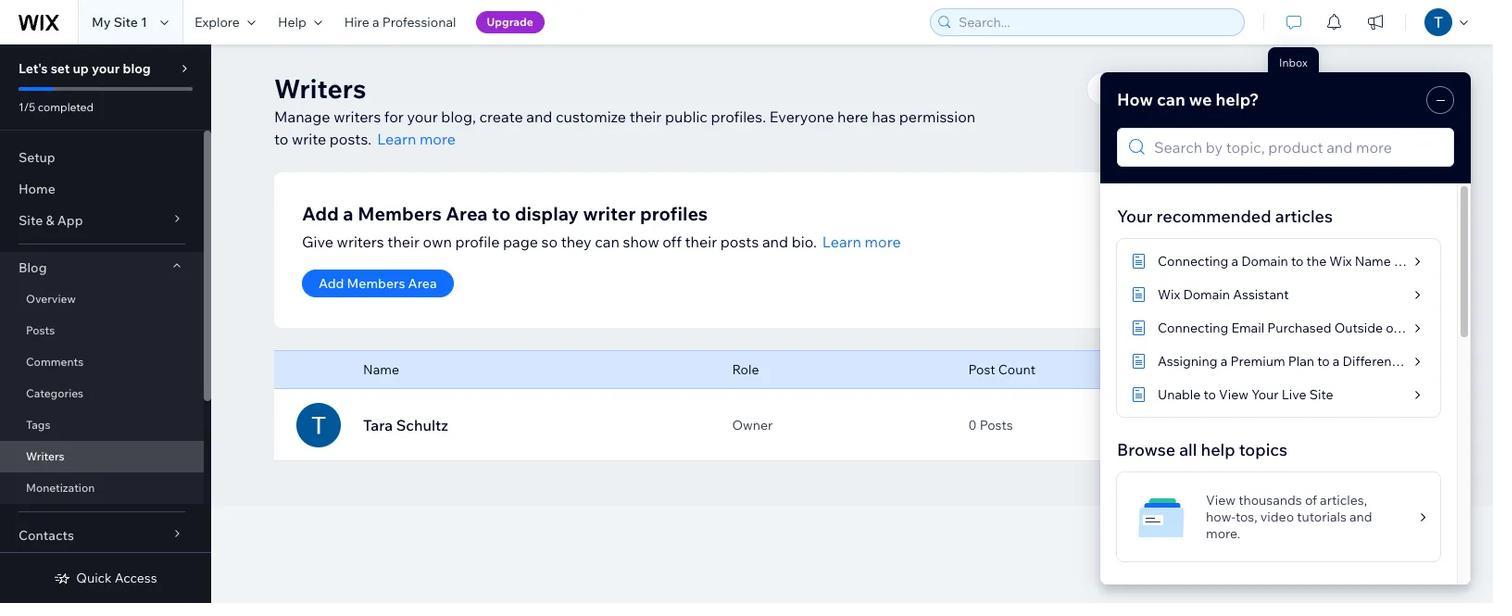 Task type: vqa. For each thing, say whether or not it's contained in the screenshot.
the rightmost the
no



Task type: describe. For each thing, give the bounding box(es) containing it.
a for professional
[[372, 14, 380, 31]]

0 vertical spatial more
[[420, 130, 456, 148]]

permissions
[[1164, 80, 1249, 98]]

writers link
[[0, 441, 204, 473]]

off
[[663, 233, 682, 251]]

site & app
[[19, 212, 83, 229]]

quick access button
[[54, 570, 157, 587]]

upgrade button
[[476, 11, 545, 33]]

to inside add a members area to display writer profiles give writers their own profile page so they can show off their posts and bio. learn more
[[492, 202, 511, 225]]

post count
[[969, 361, 1036, 378]]

completed
[[38, 100, 94, 114]]

here
[[838, 107, 869, 126]]

edit
[[1363, 417, 1387, 434]]

add members area
[[319, 275, 437, 292]]

profiles
[[640, 202, 708, 225]]

members inside add a members area to display writer profiles give writers their own profile page so they can show off their posts and bio. learn more
[[358, 202, 442, 225]]

create
[[480, 107, 523, 126]]

contacts button
[[0, 520, 204, 551]]

role
[[732, 361, 759, 378]]

site inside 'popup button'
[[19, 212, 43, 229]]

roles & permissions
[[1109, 80, 1249, 98]]

your for blog
[[92, 60, 120, 77]]

so
[[542, 233, 558, 251]]

give
[[302, 233, 334, 251]]

home
[[19, 181, 55, 197]]

overview
[[26, 292, 76, 306]]

app
[[57, 212, 83, 229]]

profiles.
[[711, 107, 766, 126]]

1/5 completed
[[19, 100, 94, 114]]

0
[[969, 417, 977, 434]]

& for site
[[46, 212, 54, 229]]

learn more link for writers
[[377, 128, 456, 150]]

add for members
[[319, 275, 344, 292]]

show
[[623, 233, 660, 251]]

area inside button
[[408, 275, 437, 292]]

0 posts
[[969, 417, 1014, 434]]

schultz
[[396, 416, 449, 435]]

contacts
[[19, 527, 74, 544]]

categories link
[[0, 378, 204, 410]]

1 vertical spatial posts
[[980, 417, 1014, 434]]

tags link
[[0, 410, 204, 441]]

comments
[[26, 355, 84, 369]]

blog,
[[441, 107, 476, 126]]

professional
[[382, 14, 456, 31]]

own
[[423, 233, 452, 251]]

posts inside posts link
[[26, 323, 55, 337]]

their inside manage writers for your blog, create and customize their public profiles. everyone here has permission to write posts.
[[630, 107, 662, 126]]

overview link
[[0, 284, 204, 315]]

manage writers for your blog, create and customize their public profiles. everyone here has permission to write posts.
[[274, 107, 976, 148]]

learn inside add a members area to display writer profiles give writers their own profile page so they can show off their posts and bio. learn more
[[823, 233, 862, 251]]

area inside add a members area to display writer profiles give writers their own profile page so they can show off their posts and bio. learn more
[[446, 202, 488, 225]]

for
[[384, 107, 404, 126]]

a for members
[[343, 202, 354, 225]]

tara
[[363, 416, 393, 435]]

display
[[515, 202, 579, 225]]

hire a professional
[[345, 14, 456, 31]]

0 horizontal spatial their
[[388, 233, 420, 251]]

site & app button
[[0, 205, 204, 236]]

manage
[[274, 107, 330, 126]]

page
[[503, 233, 538, 251]]

roles & permissions button
[[1087, 72, 1271, 106]]

setup
[[19, 149, 55, 166]]

write
[[292, 130, 326, 148]]

edit button
[[1342, 411, 1409, 439]]

Search... field
[[954, 9, 1239, 35]]

learn more link for add a members area to display writer profiles
[[823, 231, 901, 253]]

hire a professional link
[[333, 0, 468, 44]]

1 horizontal spatial site
[[114, 14, 138, 31]]

and inside add a members area to display writer profiles give writers their own profile page so they can show off their posts and bio. learn more
[[763, 233, 789, 251]]

customize
[[556, 107, 627, 126]]



Task type: locate. For each thing, give the bounding box(es) containing it.
add down "give"
[[319, 275, 344, 292]]

permission
[[900, 107, 976, 126]]

1 horizontal spatial to
[[492, 202, 511, 225]]

to up page
[[492, 202, 511, 225]]

0 horizontal spatial area
[[408, 275, 437, 292]]

0 horizontal spatial writers
[[26, 449, 65, 463]]

& for roles
[[1151, 80, 1161, 98]]

&
[[1151, 80, 1161, 98], [46, 212, 54, 229]]

more down blog,
[[420, 130, 456, 148]]

1 horizontal spatial &
[[1151, 80, 1161, 98]]

writers down tags at the bottom left of the page
[[26, 449, 65, 463]]

monetization link
[[0, 473, 204, 504]]

more inside add a members area to display writer profiles give writers their own profile page so they can show off their posts and bio. learn more
[[865, 233, 901, 251]]

members inside button
[[347, 275, 405, 292]]

1 horizontal spatial writers
[[274, 72, 366, 105]]

site down home
[[19, 212, 43, 229]]

and inside manage writers for your blog, create and customize their public profiles. everyone here has permission to write posts.
[[527, 107, 553, 126]]

they
[[561, 233, 592, 251]]

0 vertical spatial to
[[274, 130, 289, 148]]

0 horizontal spatial more
[[420, 130, 456, 148]]

more
[[420, 130, 456, 148], [865, 233, 901, 251]]

0 horizontal spatial learn
[[377, 130, 416, 148]]

& inside 'popup button'
[[46, 212, 54, 229]]

can
[[595, 233, 620, 251]]

learn
[[377, 130, 416, 148], [823, 233, 862, 251]]

hire
[[345, 14, 370, 31]]

writers right "give"
[[337, 233, 384, 251]]

1 horizontal spatial a
[[372, 14, 380, 31]]

1 vertical spatial learn more link
[[823, 231, 901, 253]]

posts down overview
[[26, 323, 55, 337]]

1 vertical spatial area
[[408, 275, 437, 292]]

& right the roles
[[1151, 80, 1161, 98]]

writers inside manage writers for your blog, create and customize their public profiles. everyone here has permission to write posts.
[[334, 107, 381, 126]]

quick
[[76, 570, 112, 587]]

add up "give"
[[302, 202, 339, 225]]

1 horizontal spatial more
[[865, 233, 901, 251]]

& inside button
[[1151, 80, 1161, 98]]

explore
[[195, 14, 240, 31]]

1 vertical spatial your
[[407, 107, 438, 126]]

blog
[[123, 60, 151, 77]]

writer
[[583, 202, 636, 225]]

tags
[[26, 418, 50, 432]]

categories
[[26, 386, 84, 400]]

and left bio.
[[763, 233, 789, 251]]

profile
[[455, 233, 500, 251]]

writers
[[334, 107, 381, 126], [337, 233, 384, 251]]

area up "profile"
[[446, 202, 488, 225]]

blog button
[[0, 252, 204, 284]]

1 vertical spatial &
[[46, 212, 54, 229]]

writers inside add a members area to display writer profiles give writers their own profile page so they can show off their posts and bio. learn more
[[337, 233, 384, 251]]

0 horizontal spatial to
[[274, 130, 289, 148]]

0 vertical spatial site
[[114, 14, 138, 31]]

1 horizontal spatial posts
[[980, 417, 1014, 434]]

members
[[358, 202, 442, 225], [347, 275, 405, 292]]

0 horizontal spatial and
[[527, 107, 553, 126]]

up
[[73, 60, 89, 77]]

owner
[[732, 417, 773, 434]]

1 vertical spatial a
[[343, 202, 354, 225]]

more right bio.
[[865, 233, 901, 251]]

my site 1
[[92, 14, 147, 31]]

everyone
[[770, 107, 834, 126]]

learn more link
[[377, 128, 456, 150], [823, 231, 901, 253]]

and
[[527, 107, 553, 126], [763, 233, 789, 251]]

0 vertical spatial add
[[302, 202, 339, 225]]

bio.
[[792, 233, 817, 251]]

your inside sidebar element
[[92, 60, 120, 77]]

public
[[665, 107, 708, 126]]

a inside add a members area to display writer profiles give writers their own profile page so they can show off their posts and bio. learn more
[[343, 202, 354, 225]]

2 horizontal spatial their
[[685, 233, 717, 251]]

post
[[969, 361, 996, 378]]

writers up manage
[[274, 72, 366, 105]]

their left own
[[388, 233, 420, 251]]

to inside manage writers for your blog, create and customize their public profiles. everyone here has permission to write posts.
[[274, 130, 289, 148]]

1 vertical spatial add
[[319, 275, 344, 292]]

1 horizontal spatial area
[[446, 202, 488, 225]]

your right up
[[92, 60, 120, 77]]

their right the off
[[685, 233, 717, 251]]

area
[[446, 202, 488, 225], [408, 275, 437, 292]]

posts.
[[330, 130, 372, 148]]

0 vertical spatial a
[[372, 14, 380, 31]]

add a members area to display writer profiles give writers their own profile page so they can show off their posts and bio. learn more
[[302, 202, 901, 251]]

1/5
[[19, 100, 35, 114]]

comments link
[[0, 347, 204, 378]]

0 vertical spatial learn
[[377, 130, 416, 148]]

writers
[[274, 72, 366, 105], [26, 449, 65, 463]]

help button
[[267, 0, 333, 44]]

0 horizontal spatial site
[[19, 212, 43, 229]]

tara schultz
[[363, 416, 449, 435]]

0 vertical spatial writers
[[334, 107, 381, 126]]

roles
[[1109, 80, 1148, 98]]

their left public
[[630, 107, 662, 126]]

help
[[278, 14, 307, 31]]

quick access
[[76, 570, 157, 587]]

upgrade
[[487, 15, 534, 29]]

0 vertical spatial posts
[[26, 323, 55, 337]]

count
[[999, 361, 1036, 378]]

access
[[115, 570, 157, 587]]

& left app
[[46, 212, 54, 229]]

posts right 0
[[980, 417, 1014, 434]]

1 vertical spatial members
[[347, 275, 405, 292]]

1 horizontal spatial and
[[763, 233, 789, 251]]

home link
[[0, 173, 204, 205]]

my
[[92, 14, 111, 31]]

0 vertical spatial area
[[446, 202, 488, 225]]

writers inside "link"
[[26, 449, 65, 463]]

0 horizontal spatial posts
[[26, 323, 55, 337]]

1 horizontal spatial learn more link
[[823, 231, 901, 253]]

let's set up your blog
[[19, 60, 151, 77]]

area down own
[[408, 275, 437, 292]]

learn more link down for
[[377, 128, 456, 150]]

members up name
[[347, 275, 405, 292]]

their
[[630, 107, 662, 126], [388, 233, 420, 251], [685, 233, 717, 251]]

and right create
[[527, 107, 553, 126]]

let's
[[19, 60, 48, 77]]

your inside manage writers for your blog, create and customize their public profiles. everyone here has permission to write posts.
[[407, 107, 438, 126]]

site left 1 at the top left
[[114, 14, 138, 31]]

sidebar element
[[0, 44, 211, 603]]

name
[[363, 361, 399, 378]]

add for a
[[302, 202, 339, 225]]

your for blog,
[[407, 107, 438, 126]]

1 vertical spatial site
[[19, 212, 43, 229]]

0 vertical spatial writers
[[274, 72, 366, 105]]

setup link
[[0, 142, 204, 173]]

members up own
[[358, 202, 442, 225]]

your
[[92, 60, 120, 77], [407, 107, 438, 126]]

1 vertical spatial and
[[763, 233, 789, 251]]

set
[[51, 60, 70, 77]]

posts
[[26, 323, 55, 337], [980, 417, 1014, 434]]

learn more link right bio.
[[823, 231, 901, 253]]

0 horizontal spatial your
[[92, 60, 120, 77]]

monetization
[[26, 481, 95, 495]]

has
[[872, 107, 896, 126]]

0 horizontal spatial a
[[343, 202, 354, 225]]

a right hire
[[372, 14, 380, 31]]

1 vertical spatial more
[[865, 233, 901, 251]]

0 horizontal spatial learn more link
[[377, 128, 456, 150]]

add members area button
[[302, 270, 454, 297]]

learn down for
[[377, 130, 416, 148]]

1
[[141, 14, 147, 31]]

writers up posts.
[[334, 107, 381, 126]]

your up learn more
[[407, 107, 438, 126]]

0 vertical spatial members
[[358, 202, 442, 225]]

inbox
[[1280, 56, 1308, 70]]

1 vertical spatial to
[[492, 202, 511, 225]]

blog
[[19, 259, 47, 276]]

1 vertical spatial writers
[[26, 449, 65, 463]]

0 vertical spatial &
[[1151, 80, 1161, 98]]

1 horizontal spatial their
[[630, 107, 662, 126]]

1 horizontal spatial learn
[[823, 233, 862, 251]]

site
[[114, 14, 138, 31], [19, 212, 43, 229]]

0 vertical spatial learn more link
[[377, 128, 456, 150]]

0 horizontal spatial &
[[46, 212, 54, 229]]

0 vertical spatial your
[[92, 60, 120, 77]]

0 vertical spatial and
[[527, 107, 553, 126]]

1 vertical spatial learn
[[823, 233, 862, 251]]

add inside button
[[319, 275, 344, 292]]

posts
[[721, 233, 759, 251]]

a down posts.
[[343, 202, 354, 225]]

learn more
[[377, 130, 456, 148]]

learn right bio.
[[823, 233, 862, 251]]

to left write
[[274, 130, 289, 148]]

1 vertical spatial writers
[[337, 233, 384, 251]]

add inside add a members area to display writer profiles give writers their own profile page so they can show off their posts and bio. learn more
[[302, 202, 339, 225]]

1 horizontal spatial your
[[407, 107, 438, 126]]

posts link
[[0, 315, 204, 347]]



